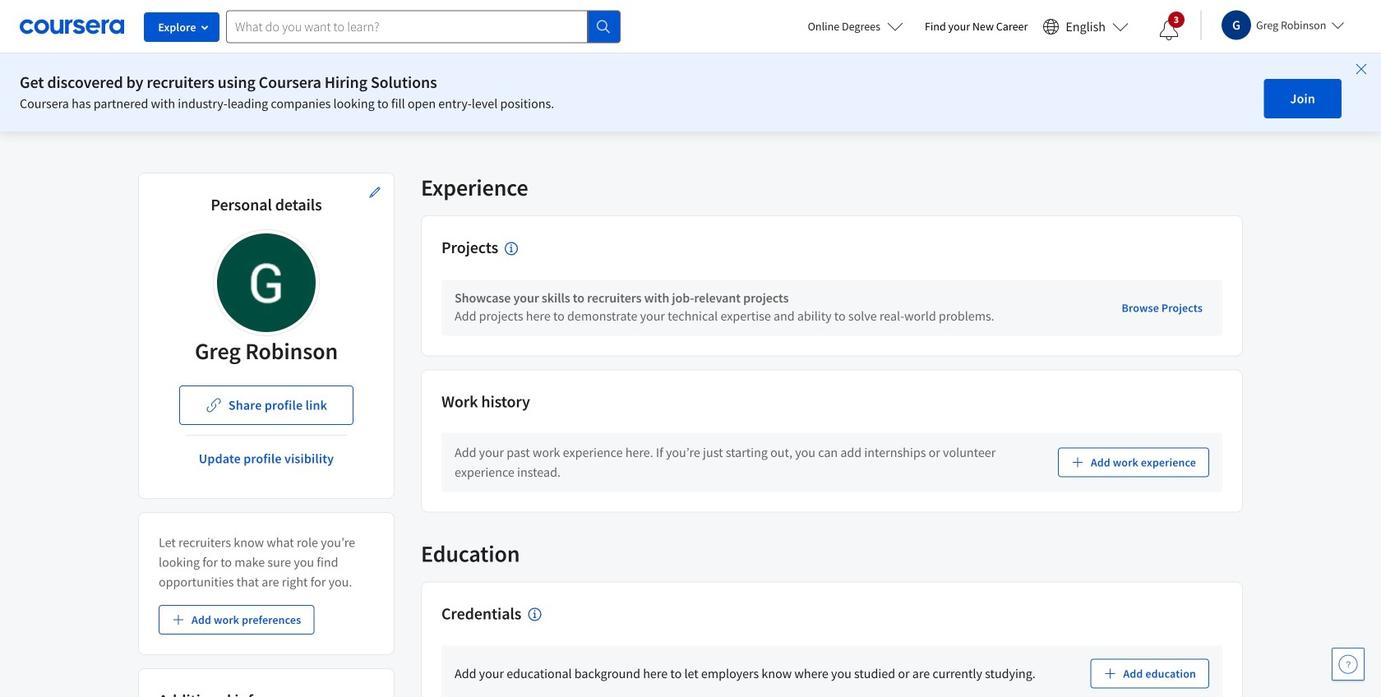 Task type: vqa. For each thing, say whether or not it's contained in the screenshot.
Why
no



Task type: locate. For each thing, give the bounding box(es) containing it.
information about credentials section image
[[528, 608, 541, 621]]

None search field
[[226, 10, 621, 43]]

What do you want to learn? text field
[[226, 10, 588, 43]]

help center image
[[1339, 655, 1358, 674]]



Task type: describe. For each thing, give the bounding box(es) containing it.
information about the projects section image
[[505, 242, 518, 255]]

coursera image
[[20, 13, 124, 40]]

edit personal details. image
[[368, 186, 382, 199]]

profile photo image
[[217, 234, 316, 332]]



